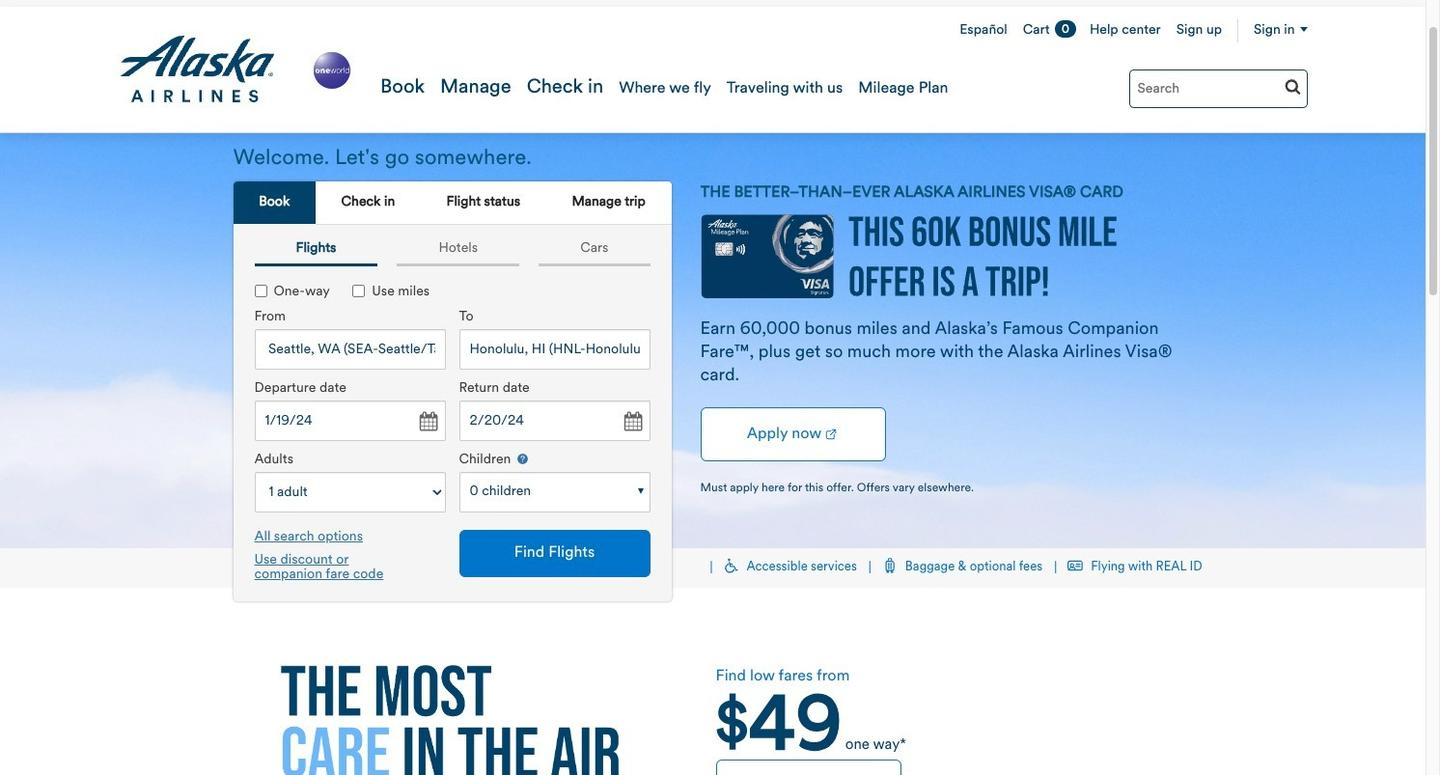 Task type: vqa. For each thing, say whether or not it's contained in the screenshot.
Cell
no



Task type: describe. For each thing, give the bounding box(es) containing it.
the most care in the air starts here. element
[[233, 665, 667, 775]]

search button image
[[1284, 78, 1301, 95]]

alaska airlines logo image
[[118, 36, 276, 103]]

1 open datepicker image from the left
[[414, 409, 441, 436]]

0 vertical spatial tab list
[[233, 181, 671, 225]]

1 vertical spatial tab list
[[245, 235, 660, 267]]



Task type: locate. For each thing, give the bounding box(es) containing it.
None checkbox
[[254, 285, 267, 298]]

this 60k bonus mile offer is a trip. image
[[848, 216, 1116, 296]]

2 open datepicker image from the left
[[618, 409, 645, 436]]

Search text field
[[1129, 69, 1307, 108]]

None text field
[[254, 330, 445, 370], [459, 330, 650, 370], [254, 401, 445, 441], [459, 401, 650, 441], [254, 330, 445, 370], [459, 330, 650, 370], [254, 401, 445, 441], [459, 401, 650, 441]]

0 horizontal spatial open datepicker image
[[414, 409, 441, 436]]

None checkbox
[[353, 285, 365, 298]]

oneworld logo image
[[309, 48, 354, 93]]

alaska airlines credit card. image
[[700, 214, 833, 309]]

1 horizontal spatial open datepicker image
[[618, 409, 645, 436]]

open datepicker image
[[414, 409, 441, 436], [618, 409, 645, 436]]

this 60k bonus mile offer is a trip. element
[[0, 133, 1426, 548]]

tab list
[[233, 181, 671, 225], [245, 235, 660, 267]]

form
[[240, 262, 657, 590]]



